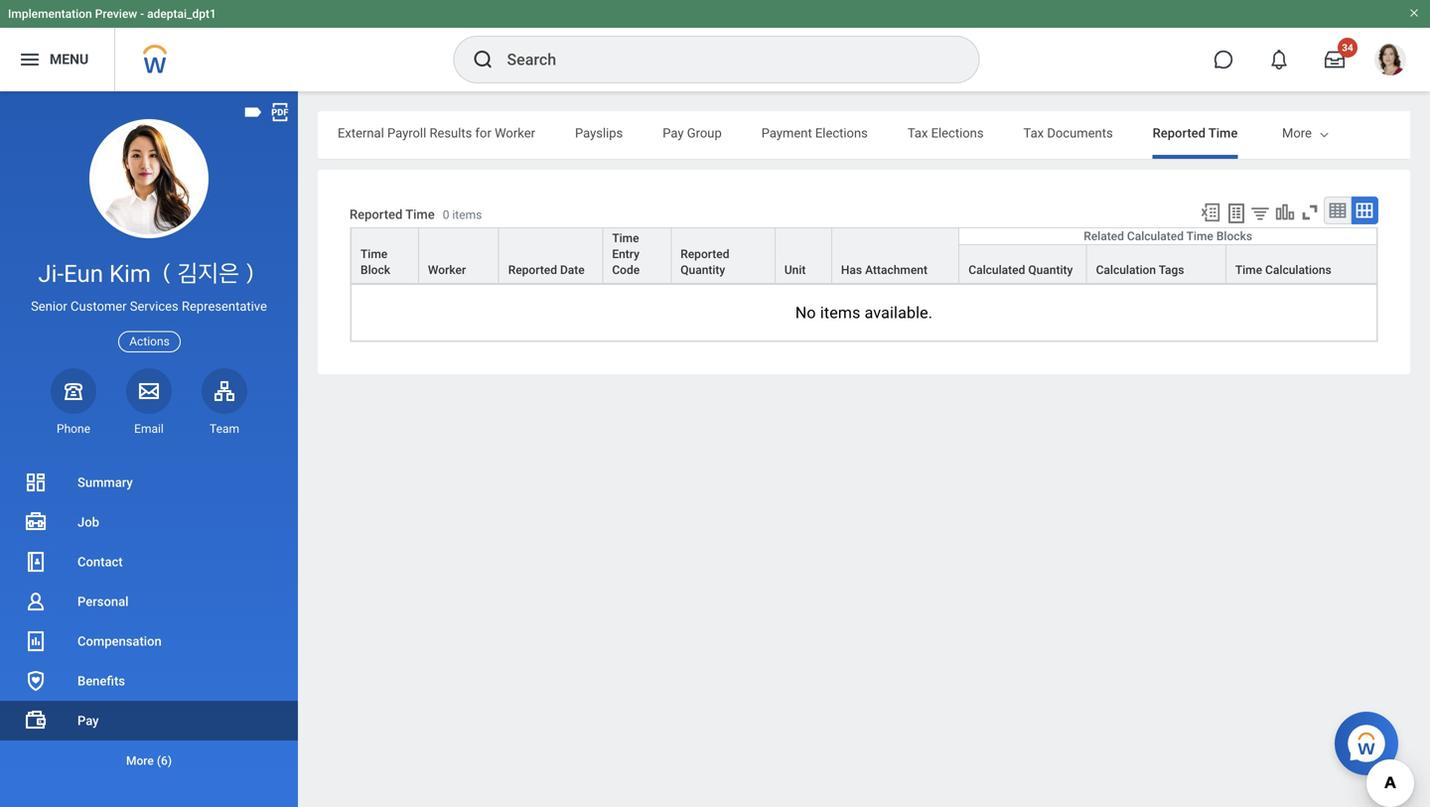 Task type: locate. For each thing, give the bounding box(es) containing it.
justify image
[[18, 48, 42, 72]]

phone ji-eun kim （김지은） element
[[51, 421, 96, 437]]

time block
[[361, 247, 390, 277]]

compensation image
[[24, 630, 48, 654]]

0 horizontal spatial calculated
[[969, 263, 1025, 277]]

pay inside tab list
[[663, 126, 684, 141]]

export to excel image
[[1200, 202, 1222, 223]]

payment
[[762, 126, 812, 141]]

team
[[210, 422, 239, 436]]

items right 0 on the top
[[452, 208, 482, 222]]

tab list
[[318, 111, 1410, 159]]

calculated quantity
[[969, 263, 1073, 277]]

reported left date
[[508, 263, 557, 277]]

0 horizontal spatial quantity
[[681, 263, 725, 277]]

time up entry
[[612, 231, 639, 245]]

1 vertical spatial items
[[820, 304, 861, 322]]

row
[[351, 228, 1378, 284], [351, 244, 1378, 284]]

1 horizontal spatial tax
[[1024, 126, 1044, 141]]

toolbar
[[1191, 197, 1379, 228]]

quantity inside reported quantity
[[681, 263, 725, 277]]

menu
[[50, 51, 89, 68]]

group
[[687, 126, 722, 141]]

more inside dropdown button
[[126, 754, 154, 768]]

worker inside tab list
[[495, 126, 535, 141]]

0 vertical spatial pay
[[663, 126, 684, 141]]

time down blocks on the top right of page
[[1235, 263, 1262, 277]]

pay
[[663, 126, 684, 141], [77, 714, 99, 729]]

worker down 0 on the top
[[428, 263, 466, 277]]

reported for reported date
[[508, 263, 557, 277]]

actions
[[129, 335, 170, 349]]

1 horizontal spatial more
[[1282, 126, 1312, 141]]

view team image
[[213, 379, 236, 403]]

quantity
[[681, 263, 725, 277], [1028, 263, 1073, 277]]

0 vertical spatial more
[[1282, 126, 1312, 141]]

time up block
[[361, 247, 388, 261]]

preview
[[95, 7, 137, 21]]

personal
[[77, 594, 129, 609]]

quantity left the calculation
[[1028, 263, 1073, 277]]

job link
[[0, 503, 298, 542]]

1 horizontal spatial calculated
[[1127, 230, 1184, 243]]

select to filter grid data image
[[1249, 203, 1271, 223]]

reported right time entry code popup button
[[681, 247, 730, 261]]

view printable version (pdf) image
[[269, 101, 291, 123]]

items
[[452, 208, 482, 222], [820, 304, 861, 322]]

time down export to excel image
[[1187, 230, 1214, 243]]

related
[[1084, 230, 1124, 243]]

external payroll results for worker
[[338, 126, 535, 141]]

row containing related calculated time blocks
[[351, 228, 1378, 284]]

1 horizontal spatial items
[[820, 304, 861, 322]]

view worker - expand/collapse chart image
[[1274, 202, 1296, 223]]

block
[[361, 263, 390, 277]]

1 horizontal spatial worker
[[495, 126, 535, 141]]

more (6)
[[126, 754, 172, 768]]

results
[[430, 126, 472, 141]]

34 button
[[1313, 38, 1358, 81]]

menu banner
[[0, 0, 1430, 91]]

summary
[[77, 475, 133, 490]]

2 tax from the left
[[1024, 126, 1044, 141]]

0 vertical spatial items
[[452, 208, 482, 222]]

elections
[[815, 126, 868, 141], [931, 126, 984, 141]]

row containing calculated quantity
[[351, 244, 1378, 284]]

more left (6)
[[126, 754, 154, 768]]

0 horizontal spatial more
[[126, 754, 154, 768]]

worker
[[495, 126, 535, 141], [428, 263, 466, 277]]

1 vertical spatial worker
[[428, 263, 466, 277]]

search image
[[471, 48, 495, 72]]

code
[[612, 263, 640, 277]]

related calculated time blocks button
[[960, 229, 1377, 244]]

pay left group
[[663, 126, 684, 141]]

reported inside reported date popup button
[[508, 263, 557, 277]]

list containing summary
[[0, 463, 298, 781]]

34
[[1342, 42, 1353, 54]]

kim
[[109, 260, 151, 288]]

phone image
[[60, 379, 87, 403]]

items right no
[[820, 304, 861, 322]]

1 vertical spatial pay
[[77, 714, 99, 729]]

pay inside list
[[77, 714, 99, 729]]

ji-eun kim （김지은）
[[38, 260, 260, 288]]

calculated inside calculated quantity popup button
[[969, 263, 1025, 277]]

implementation
[[8, 7, 92, 21]]

1 row from the top
[[351, 228, 1378, 284]]

reported up export to excel image
[[1153, 126, 1206, 141]]

2 elections from the left
[[931, 126, 984, 141]]

tax
[[908, 126, 928, 141], [1024, 126, 1044, 141]]

list
[[0, 463, 298, 781]]

tab list containing external payroll results for worker
[[318, 111, 1410, 159]]

0 horizontal spatial pay
[[77, 714, 99, 729]]

reported for reported time
[[1153, 126, 1206, 141]]

0 horizontal spatial worker
[[428, 263, 466, 277]]

time inside time entry code
[[612, 231, 639, 245]]

reported
[[1153, 126, 1206, 141], [350, 207, 403, 222], [681, 247, 730, 261], [508, 263, 557, 277]]

reported inside reported quantity popup button
[[681, 247, 730, 261]]

1 vertical spatial calculated
[[969, 263, 1025, 277]]

entry
[[612, 247, 640, 261]]

worker right for
[[495, 126, 535, 141]]

calculated quantity button
[[960, 245, 1086, 283]]

job image
[[24, 511, 48, 534]]

tax for tax documents
[[1024, 126, 1044, 141]]

tax documents
[[1024, 126, 1113, 141]]

more
[[1282, 126, 1312, 141], [126, 754, 154, 768]]

export to worksheets image
[[1225, 202, 1248, 225]]

1 quantity from the left
[[681, 263, 725, 277]]

0 horizontal spatial tax
[[908, 126, 928, 141]]

reported time
[[1153, 126, 1238, 141]]

available.
[[865, 304, 933, 322]]

1 horizontal spatial elections
[[931, 126, 984, 141]]

navigation pane region
[[0, 91, 298, 807]]

elections for tax elections
[[931, 126, 984, 141]]

quantity right time entry code popup button
[[681, 263, 725, 277]]

1 horizontal spatial pay
[[663, 126, 684, 141]]

2 row from the top
[[351, 244, 1378, 284]]

eun
[[64, 260, 103, 288]]

payslips
[[575, 126, 623, 141]]

time
[[1209, 126, 1238, 141], [405, 207, 435, 222], [1187, 230, 1214, 243], [612, 231, 639, 245], [361, 247, 388, 261], [1235, 263, 1262, 277]]

more left allocations
[[1282, 126, 1312, 141]]

0 vertical spatial calculated
[[1127, 230, 1184, 243]]

services
[[130, 299, 179, 314]]

1 horizontal spatial quantity
[[1028, 263, 1073, 277]]

has attachment button
[[832, 229, 959, 283]]

no items available.
[[795, 304, 933, 322]]

reported quantity
[[681, 247, 730, 277]]

unit
[[784, 263, 806, 277]]

0 horizontal spatial items
[[452, 208, 482, 222]]

inbox large image
[[1325, 50, 1345, 70]]

reported date
[[508, 263, 585, 277]]

items inside reported time 0 items
[[452, 208, 482, 222]]

pay down benefits
[[77, 714, 99, 729]]

notifications large image
[[1269, 50, 1289, 70]]

1 vertical spatial more
[[126, 754, 154, 768]]

2 quantity from the left
[[1028, 263, 1073, 277]]

reported for reported time 0 items
[[350, 207, 403, 222]]

calculation tags button
[[1087, 245, 1225, 283]]

time block button
[[352, 229, 418, 283]]

reported up time block popup button
[[350, 207, 403, 222]]

1 elections from the left
[[815, 126, 868, 141]]

time left costing
[[1209, 126, 1238, 141]]

costing
[[1278, 126, 1322, 141]]

calculated
[[1127, 230, 1184, 243], [969, 263, 1025, 277]]

Search Workday  search field
[[507, 38, 938, 81]]

1 tax from the left
[[908, 126, 928, 141]]

0 vertical spatial worker
[[495, 126, 535, 141]]

reported time 0 items
[[350, 207, 482, 222]]

team ji-eun kim （김지은） element
[[202, 421, 247, 437]]

reported quantity button
[[672, 229, 775, 283]]

reported inside tab list
[[1153, 126, 1206, 141]]

0 horizontal spatial elections
[[815, 126, 868, 141]]

close environment banner image
[[1408, 7, 1420, 19]]



Task type: vqa. For each thing, say whether or not it's contained in the screenshot.
"Time Calculations" "Popup Button"
yes



Task type: describe. For each thing, give the bounding box(es) containing it.
time inside 'popup button'
[[1187, 230, 1214, 243]]

time entry code
[[612, 231, 640, 277]]

time inside popup button
[[1235, 263, 1262, 277]]

fullscreen image
[[1299, 202, 1321, 223]]

payment elections
[[762, 126, 868, 141]]

tags
[[1159, 263, 1184, 277]]

email
[[134, 422, 164, 436]]

time calculations
[[1235, 263, 1332, 277]]

reported date button
[[499, 229, 602, 283]]

senior customer services representative
[[31, 299, 267, 314]]

quantity for calculated quantity
[[1028, 263, 1073, 277]]

email ji-eun kim （김지은） element
[[126, 421, 172, 437]]

benefits link
[[0, 661, 298, 701]]

profile logan mcneil image
[[1375, 44, 1406, 80]]

calculation
[[1096, 263, 1156, 277]]

team link
[[202, 368, 247, 437]]

more for more
[[1282, 126, 1312, 141]]

ji-
[[38, 260, 64, 288]]

personal image
[[24, 590, 48, 614]]

payroll
[[387, 126, 426, 141]]

summary image
[[24, 471, 48, 495]]

pay for pay group
[[663, 126, 684, 141]]

contact
[[77, 555, 123, 570]]

implementation preview -   adeptai_dpt1
[[8, 7, 216, 21]]

external
[[338, 126, 384, 141]]

personal link
[[0, 582, 298, 622]]

senior
[[31, 299, 67, 314]]

job
[[77, 515, 99, 530]]

pay for pay
[[77, 714, 99, 729]]

0
[[443, 208, 449, 222]]

actions button
[[118, 331, 181, 352]]

time entry code button
[[603, 229, 671, 283]]

more (6) button
[[0, 749, 298, 773]]

related calculated time blocks
[[1084, 230, 1252, 243]]

compensation link
[[0, 622, 298, 661]]

mail image
[[137, 379, 161, 403]]

tax elections
[[908, 126, 984, 141]]

(6)
[[157, 754, 172, 768]]

calculated inside the related calculated time blocks 'popup button'
[[1127, 230, 1184, 243]]

has
[[841, 263, 862, 277]]

table image
[[1328, 201, 1348, 220]]

customer
[[71, 299, 127, 314]]

worker button
[[419, 229, 498, 283]]

pay image
[[24, 709, 48, 733]]

more for more (6)
[[126, 754, 154, 768]]

representative
[[182, 299, 267, 314]]

time inside time block
[[361, 247, 388, 261]]

adeptai_dpt1
[[147, 7, 216, 21]]

attachment
[[865, 263, 928, 277]]

elections for payment elections
[[815, 126, 868, 141]]

calculation tags
[[1096, 263, 1184, 277]]

documents
[[1047, 126, 1113, 141]]

benefits
[[77, 674, 125, 689]]

contact link
[[0, 542, 298, 582]]

has attachment
[[841, 263, 928, 277]]

-
[[140, 7, 144, 21]]

more (6) button
[[0, 741, 298, 781]]

for
[[475, 126, 492, 141]]

reported for reported quantity
[[681, 247, 730, 261]]

allocations
[[1325, 126, 1389, 141]]

no
[[795, 304, 816, 322]]

summary link
[[0, 463, 298, 503]]

pay group
[[663, 126, 722, 141]]

unit button
[[776, 229, 831, 283]]

quantity for reported quantity
[[681, 263, 725, 277]]

calculations
[[1265, 263, 1332, 277]]

（김지은）
[[157, 260, 260, 288]]

phone
[[57, 422, 90, 436]]

contact image
[[24, 550, 48, 574]]

time calculations button
[[1226, 245, 1377, 283]]

email button
[[126, 368, 172, 437]]

time left 0 on the top
[[405, 207, 435, 222]]

costing allocations
[[1278, 126, 1389, 141]]

date
[[560, 263, 585, 277]]

phone button
[[51, 368, 96, 437]]

menu button
[[0, 28, 114, 91]]

compensation
[[77, 634, 162, 649]]

expand table image
[[1355, 201, 1375, 220]]

tax for tax elections
[[908, 126, 928, 141]]

tag image
[[242, 101, 264, 123]]

benefits image
[[24, 669, 48, 693]]

pay link
[[0, 701, 298, 741]]

blocks
[[1217, 230, 1252, 243]]

worker inside 'popup button'
[[428, 263, 466, 277]]



